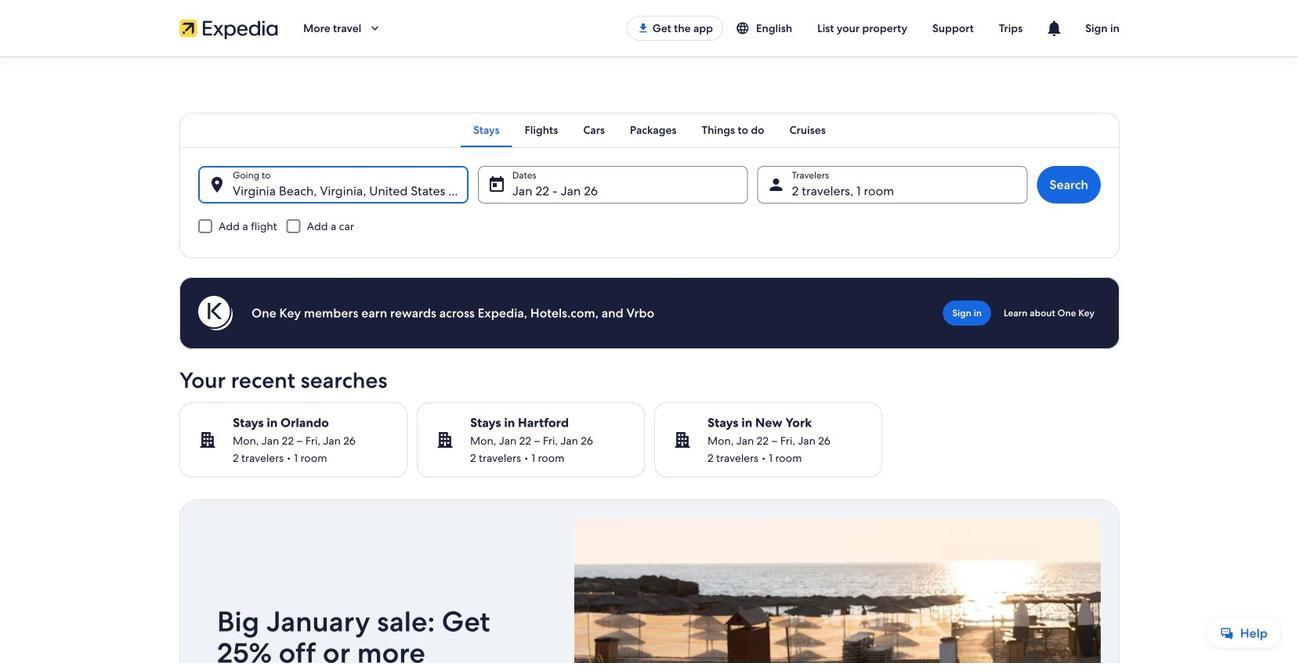 Task type: locate. For each thing, give the bounding box(es) containing it.
download the app button image
[[637, 22, 649, 34]]

3 stays image from the left
[[673, 431, 692, 450]]

2 stays image from the left
[[436, 431, 455, 450]]

stays image
[[198, 431, 217, 450], [436, 431, 455, 450], [673, 431, 692, 450]]

1 stays image from the left
[[198, 431, 217, 450]]

0 horizontal spatial stays image
[[198, 431, 217, 450]]

expedia logo image
[[179, 17, 278, 39]]

communication center icon image
[[1045, 19, 1064, 38]]

2 horizontal spatial stays image
[[673, 431, 692, 450]]

tab list
[[179, 113, 1120, 147]]

main content
[[0, 56, 1299, 664]]

1 horizontal spatial stays image
[[436, 431, 455, 450]]



Task type: describe. For each thing, give the bounding box(es) containing it.
small image
[[736, 21, 756, 35]]

more travel image
[[368, 21, 382, 35]]



Task type: vqa. For each thing, say whether or not it's contained in the screenshot.
Communication Center icon
yes



